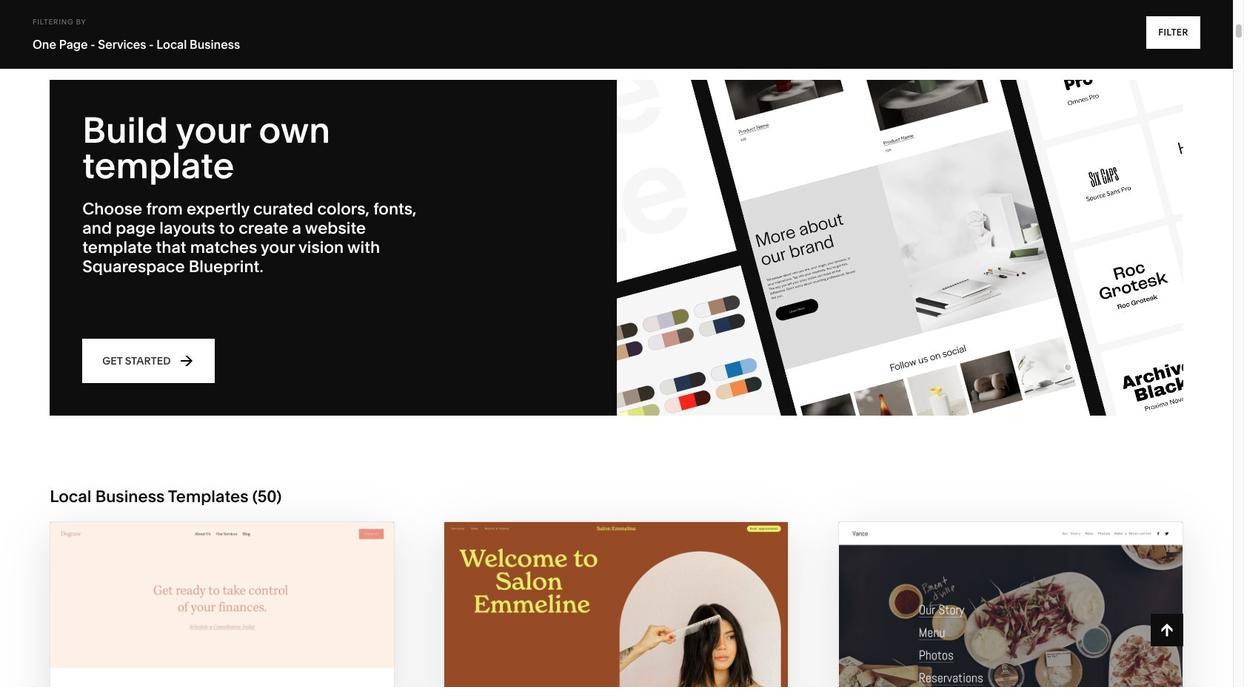 Task type: describe. For each thing, give the bounding box(es) containing it.
emmeline image
[[445, 523, 788, 688]]



Task type: locate. For each thing, give the bounding box(es) containing it.
degraw image
[[50, 523, 394, 688]]

vance image
[[839, 523, 1182, 688]]

preview of building your own template image
[[616, 80, 1183, 416]]

back to top image
[[1159, 623, 1175, 639]]



Task type: vqa. For each thing, say whether or not it's contained in the screenshot.
the Vance image
yes



